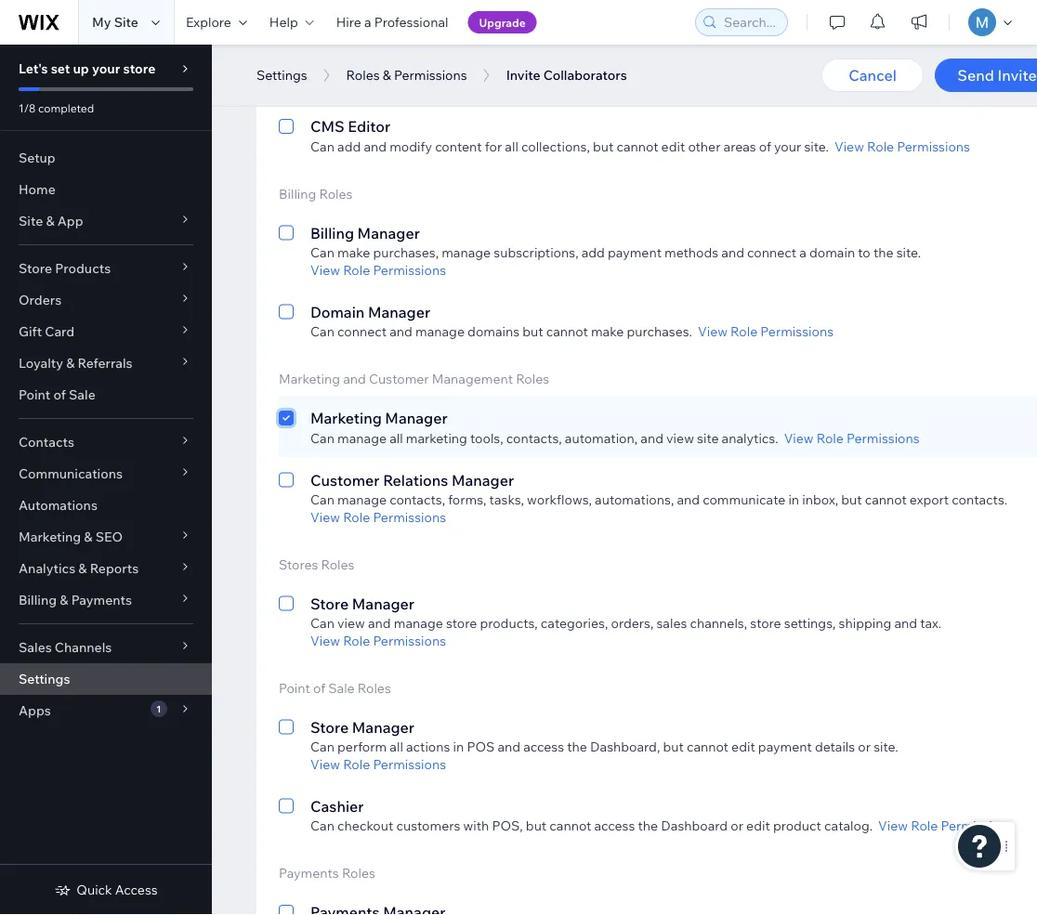 Task type: describe. For each thing, give the bounding box(es) containing it.
dashboard inside cashier can checkout customers with pos, but cannot access the dashboard or edit product catalog. view role permissions
[[661, 818, 728, 835]]

sale for point of sale roles
[[328, 680, 355, 697]]

store inside the sidebar element
[[123, 60, 156, 77]]

site. right search... field
[[794, 32, 819, 48]]

can inside cashier can checkout customers with pos, but cannot access the dashboard or edit product catalog. view role permissions
[[310, 818, 335, 835]]

site. inside billing manager can make purchases, manage subscriptions, add payment methods and connect a domain to the site. view role permissions
[[897, 245, 921, 261]]

let's
[[19, 60, 48, 77]]

point of sale roles
[[279, 680, 391, 697]]

Search... field
[[718, 9, 782, 35]]

your inside cms editor can add and modify content for all collections, but cannot edit other areas of your site. view role permissions
[[774, 138, 801, 155]]

view inside marketing manager can manage all marketing tools, contacts, automation, and view site analytics. view role permissions
[[784, 430, 814, 447]]

role inside domain manager can connect and manage domains but cannot make purchases. view role permissions
[[731, 324, 758, 340]]

with
[[463, 818, 489, 835]]

site. inside store manager can perform all actions in pos and access the dashboard, but cannot edit payment details or site. view role permissions
[[874, 739, 899, 756]]

view role permissions button for store manager can perform all actions in pos and access the dashboard, but cannot edit payment details or site. view role permissions
[[310, 757, 446, 773]]

automations link
[[0, 490, 212, 521]]

pos,
[[492, 818, 523, 835]]

orders,
[[611, 616, 654, 632]]

payment inside store manager can perform all actions in pos and access the dashboard, but cannot edit payment details or site. view role permissions
[[758, 739, 812, 756]]

marketing and customer management roles
[[279, 371, 549, 388]]

analytics
[[19, 560, 75, 577]]

products
[[55, 260, 111, 277]]

the inside store manager can perform all actions in pos and access the dashboard, but cannot edit payment details or site. view role permissions
[[567, 739, 587, 756]]

& for marketing
[[84, 529, 93, 545]]

stores
[[279, 557, 318, 573]]

modify
[[390, 138, 432, 155]]

or inside store manager can perform all actions in pos and access the dashboard, but cannot edit payment details or site. view role permissions
[[858, 739, 871, 756]]

connect inside domain manager can connect and manage domains but cannot make purchases. view role permissions
[[337, 324, 387, 340]]

roles down editor
[[319, 186, 353, 202]]

can for domain manager can connect and manage domains but cannot make purchases. view role permissions
[[310, 324, 335, 340]]

role inside store manager can perform all actions in pos and access the dashboard, but cannot edit payment details or site. view role permissions
[[343, 757, 370, 773]]

purchases.
[[627, 324, 692, 340]]

permissions inside marketing manager can manage all marketing tools, contacts, automation, and view site analytics. view role permissions
[[847, 430, 920, 447]]

channels
[[55, 639, 112, 656]]

hire a professional link
[[325, 0, 460, 45]]

store products button
[[0, 253, 212, 284]]

gift
[[19, 323, 42, 340]]

settings button
[[247, 61, 317, 89]]

quick
[[77, 882, 112, 898]]

view inside billing manager can make purchases, manage subscriptions, add payment methods and connect a domain to the site. view role permissions
[[310, 262, 340, 278]]

but inside store manager can perform all actions in pos and access the dashboard, but cannot edit payment details or site. view role permissions
[[663, 739, 684, 756]]

inbox,
[[802, 492, 838, 508]]

0 vertical spatial site
[[114, 14, 138, 30]]

and down domain
[[343, 371, 366, 388]]

manage inside marketing manager can manage all marketing tools, contacts, automation, and view site analytics. view role permissions
[[337, 430, 387, 447]]

cancel
[[849, 66, 897, 85]]

0 vertical spatial a
[[364, 14, 371, 30]]

permissions inside billing manager can make purchases, manage subscriptions, add payment methods and connect a domain to the site. view role permissions
[[373, 262, 446, 278]]

view inside domain manager can connect and manage domains but cannot make purchases. view role permissions
[[698, 324, 728, 340]]

can for store manager can view and manage store products, categories, orders, sales channels, store settings, shipping and tax. view role permissions
[[310, 616, 335, 632]]

view inside store manager can view and manage store products, categories, orders, sales channels, store settings, shipping and tax. view role permissions
[[310, 633, 340, 649]]

automation,
[[565, 430, 638, 447]]

edit for can access the dashboard to manage site settings and apps but cannot edit the site.
[[745, 32, 768, 48]]

marketing for manager
[[310, 409, 382, 428]]

role up cancel "button"
[[857, 32, 884, 48]]

contacts.
[[952, 492, 1008, 508]]

in inside customer relations manager can manage contacts, forms, tasks, workflows, automations, and communicate in inbox, but cannot export contacts. view role permissions
[[789, 492, 799, 508]]

& for roles
[[383, 67, 391, 83]]

billing for roles
[[279, 186, 316, 202]]

add inside billing manager can make purchases, manage subscriptions, add payment methods and connect a domain to the site. view role permissions
[[582, 245, 605, 261]]

of for point of sale roles
[[313, 680, 325, 697]]

loyalty & referrals
[[19, 355, 133, 371]]

shipping
[[839, 616, 892, 632]]

but inside domain manager can connect and manage domains but cannot make purchases. view role permissions
[[523, 324, 543, 340]]

payments inside dropdown button
[[71, 592, 132, 608]]

purchases,
[[373, 245, 439, 261]]

my
[[92, 14, 111, 30]]

but inside customer relations manager can manage contacts, forms, tasks, workflows, automations, and communicate in inbox, but cannot export contacts. view role permissions
[[841, 492, 862, 508]]

and inside customer relations manager can manage contacts, forms, tasks, workflows, automations, and communicate in inbox, but cannot export contacts. view role permissions
[[677, 492, 700, 508]]

automations,
[[595, 492, 674, 508]]

view role permissions button for cms editor can add and modify content for all collections, but cannot edit other areas of your site. view role permissions
[[835, 138, 970, 155]]

cannot inside customer relations manager can manage contacts, forms, tasks, workflows, automations, and communicate in inbox, but cannot export contacts. view role permissions
[[865, 492, 907, 508]]

billing for &
[[19, 592, 57, 608]]

export
[[910, 492, 949, 508]]

contacts
[[19, 434, 74, 450]]

send invite button
[[935, 59, 1037, 92]]

marketing manager can manage all marketing tools, contacts, automation, and view site analytics. view role permissions
[[310, 409, 920, 447]]

but inside cms editor can add and modify content for all collections, but cannot edit other areas of your site. view role permissions
[[593, 138, 614, 155]]

of inside cms editor can add and modify content for all collections, but cannot edit other areas of your site. view role permissions
[[759, 138, 771, 155]]

and up point of sale roles
[[368, 616, 391, 632]]

contacts button
[[0, 427, 212, 458]]

gift card button
[[0, 316, 212, 348]]

can access the dashboard to manage site settings and apps but cannot edit the site. view role permissions
[[310, 32, 960, 48]]

workflows,
[[527, 492, 592, 508]]

sale for point of sale
[[69, 387, 96, 403]]

but right the "apps"
[[676, 32, 697, 48]]

analytics & reports
[[19, 560, 139, 577]]

areas
[[724, 138, 756, 155]]

1/8
[[19, 101, 36, 115]]

quick access button
[[54, 882, 158, 899]]

or inside cashier can checkout customers with pos, but cannot access the dashboard or edit product catalog. view role permissions
[[731, 818, 744, 835]]

billing & payments
[[19, 592, 132, 608]]

quick access
[[77, 882, 158, 898]]

all inside cms editor can add and modify content for all collections, but cannot edit other areas of your site. view role permissions
[[505, 138, 518, 155]]

upgrade button
[[468, 11, 537, 33]]

point for point of sale roles
[[279, 680, 310, 697]]

site inside popup button
[[19, 213, 43, 229]]

make inside billing manager can make purchases, manage subscriptions, add payment methods and connect a domain to the site. view role permissions
[[337, 245, 370, 261]]

and inside store manager can perform all actions in pos and access the dashboard, but cannot edit payment details or site. view role permissions
[[498, 739, 521, 756]]

& for loyalty
[[66, 355, 75, 371]]

billing for manager
[[310, 224, 354, 243]]

permissions inside cashier can checkout customers with pos, but cannot access the dashboard or edit product catalog. view role permissions
[[941, 818, 1014, 835]]

in inside store manager can perform all actions in pos and access the dashboard, but cannot edit payment details or site. view role permissions
[[453, 739, 464, 756]]

setup link
[[0, 142, 212, 174]]

invite inside button
[[506, 67, 541, 83]]

can for billing manager can make purchases, manage subscriptions, add payment methods and connect a domain to the site. view role permissions
[[310, 245, 335, 261]]

forms,
[[448, 492, 487, 508]]

billing manager can make purchases, manage subscriptions, add payment methods and connect a domain to the site. view role permissions
[[310, 224, 921, 278]]

domains
[[468, 324, 520, 340]]

marketing
[[406, 430, 467, 447]]

channels,
[[690, 616, 747, 632]]

payment inside billing manager can make purchases, manage subscriptions, add payment methods and connect a domain to the site. view role permissions
[[608, 245, 662, 261]]

card
[[45, 323, 75, 340]]

point of sale link
[[0, 379, 212, 411]]

relations
[[383, 471, 448, 490]]

professional
[[374, 14, 448, 30]]

cannot inside cms editor can add and modify content for all collections, but cannot edit other areas of your site. view role permissions
[[617, 138, 658, 155]]

edit inside store manager can perform all actions in pos and access the dashboard, but cannot edit payment details or site. view role permissions
[[732, 739, 755, 756]]

roles inside button
[[346, 67, 380, 83]]

0 horizontal spatial dashboard
[[404, 32, 471, 48]]

apps
[[643, 32, 673, 48]]

the inside billing manager can make purchases, manage subscriptions, add payment methods and connect a domain to the site. view role permissions
[[874, 245, 894, 261]]

tasks,
[[489, 492, 524, 508]]

upgrade
[[479, 15, 526, 29]]

editor
[[348, 118, 391, 136]]

& for billing
[[60, 592, 68, 608]]

manager for store manager can perform all actions in pos and access the dashboard, but cannot edit payment details or site. view role permissions
[[352, 718, 415, 737]]

site & app
[[19, 213, 83, 229]]

set
[[51, 60, 70, 77]]

all for marketing manager
[[390, 430, 403, 447]]

loyalty & referrals button
[[0, 348, 212, 379]]

access inside store manager can perform all actions in pos and access the dashboard, but cannot edit payment details or site. view role permissions
[[523, 739, 564, 756]]

role inside cms editor can add and modify content for all collections, but cannot edit other areas of your site. view role permissions
[[867, 138, 894, 155]]

store for store products
[[19, 260, 52, 277]]

roles down hire
[[311, 79, 345, 96]]

view role permissions button for store manager can view and manage store products, categories, orders, sales channels, store settings, shipping and tax. view role permissions
[[310, 633, 446, 650]]

billing roles
[[279, 186, 353, 202]]

automations
[[19, 497, 98, 514]]

and inside billing manager can make purchases, manage subscriptions, add payment methods and connect a domain to the site. view role permissions
[[722, 245, 744, 261]]

and inside cms editor can add and modify content for all collections, but cannot edit other areas of your site. view role permissions
[[364, 138, 387, 155]]

manage for billing manager
[[442, 245, 491, 261]]

tools,
[[470, 430, 503, 447]]

let's set up your store
[[19, 60, 156, 77]]

role inside cashier can checkout customers with pos, but cannot access the dashboard or edit product catalog. view role permissions
[[911, 818, 938, 835]]

connect inside billing manager can make purchases, manage subscriptions, add payment methods and connect a domain to the site. view role permissions
[[747, 245, 797, 261]]

home link
[[0, 174, 212, 205]]

cms roles
[[279, 79, 345, 96]]

communicate
[[703, 492, 786, 508]]

contacts, inside marketing manager can manage all marketing tools, contacts, automation, and view site analytics. view role permissions
[[506, 430, 562, 447]]

& for site
[[46, 213, 54, 229]]

view inside cashier can checkout customers with pos, but cannot access the dashboard or edit product catalog. view role permissions
[[878, 818, 908, 835]]

view inside store manager can perform all actions in pos and access the dashboard, but cannot edit payment details or site. view role permissions
[[310, 757, 340, 773]]

billing & payments button
[[0, 585, 212, 616]]

site inside marketing manager can manage all marketing tools, contacts, automation, and view site analytics. view role permissions
[[697, 430, 719, 447]]

manage inside customer relations manager can manage contacts, forms, tasks, workflows, automations, and communicate in inbox, but cannot export contacts. view role permissions
[[337, 492, 387, 508]]

2 horizontal spatial store
[[750, 616, 781, 632]]



Task type: vqa. For each thing, say whether or not it's contained in the screenshot.
Email subscriber status
no



Task type: locate. For each thing, give the bounding box(es) containing it.
view right purchases.
[[698, 324, 728, 340]]

store
[[19, 260, 52, 277], [310, 595, 349, 613], [310, 718, 349, 737]]

in left inbox,
[[789, 492, 799, 508]]

a left the 'domain'
[[800, 245, 807, 261]]

my site
[[92, 14, 138, 30]]

send invite
[[958, 66, 1037, 85]]

6 can from the top
[[310, 492, 335, 508]]

in left pos
[[453, 739, 464, 756]]

billing inside billing manager can make purchases, manage subscriptions, add payment methods and connect a domain to the site. view role permissions
[[310, 224, 354, 243]]

1 horizontal spatial add
[[582, 245, 605, 261]]

payments down analytics & reports dropdown button
[[71, 592, 132, 608]]

reports
[[90, 560, 139, 577]]

sale inside the sidebar element
[[69, 387, 96, 403]]

0 horizontal spatial payment
[[608, 245, 662, 261]]

& inside button
[[383, 67, 391, 83]]

& inside dropdown button
[[60, 592, 68, 608]]

view up customer relations manager can manage contacts, forms, tasks, workflows, automations, and communicate in inbox, but cannot export contacts. view role permissions
[[666, 430, 694, 447]]

payment left methods
[[608, 245, 662, 261]]

can for marketing manager can manage all marketing tools, contacts, automation, and view site analytics. view role permissions
[[310, 430, 335, 447]]

0 vertical spatial sale
[[69, 387, 96, 403]]

but right domains
[[523, 324, 543, 340]]

management
[[432, 371, 513, 388]]

store inside 'dropdown button'
[[19, 260, 52, 277]]

cms left editor
[[310, 118, 345, 136]]

0 vertical spatial your
[[92, 60, 120, 77]]

permissions inside button
[[394, 67, 467, 83]]

0 vertical spatial payment
[[608, 245, 662, 261]]

collections,
[[521, 138, 590, 155]]

1 vertical spatial view
[[337, 616, 365, 632]]

all for store manager
[[390, 739, 403, 756]]

0 horizontal spatial connect
[[337, 324, 387, 340]]

view up cancel "button"
[[825, 32, 854, 48]]

1 vertical spatial payment
[[758, 739, 812, 756]]

contacts, down relations
[[390, 492, 445, 508]]

roles right stores
[[321, 557, 355, 573]]

can inside cms editor can add and modify content for all collections, but cannot edit other areas of your site. view role permissions
[[310, 138, 335, 155]]

can inside domain manager can connect and manage domains but cannot make purchases. view role permissions
[[310, 324, 335, 340]]

dashboard,
[[590, 739, 660, 756]]

access
[[115, 882, 158, 898]]

1 vertical spatial or
[[731, 818, 744, 835]]

point
[[19, 387, 50, 403], [279, 680, 310, 697]]

make
[[337, 245, 370, 261], [591, 324, 624, 340]]

store for store manager can view and manage store products, categories, orders, sales channels, store settings, shipping and tax. view role permissions
[[310, 595, 349, 613]]

1 vertical spatial all
[[390, 430, 403, 447]]

manage up relations
[[337, 430, 387, 447]]

0 vertical spatial in
[[789, 492, 799, 508]]

2 horizontal spatial access
[[594, 818, 635, 835]]

invite inside button
[[998, 66, 1037, 85]]

1 vertical spatial contacts,
[[390, 492, 445, 508]]

settings
[[566, 32, 615, 48]]

setup
[[19, 150, 56, 166]]

view role permissions button for billing manager can make purchases, manage subscriptions, add payment methods and connect a domain to the site. view role permissions
[[310, 262, 446, 279]]

manager inside domain manager can connect and manage domains but cannot make purchases. view role permissions
[[368, 303, 430, 322]]

marketing for &
[[19, 529, 81, 545]]

roles up editor
[[346, 67, 380, 83]]

can inside marketing manager can manage all marketing tools, contacts, automation, and view site analytics. view role permissions
[[310, 430, 335, 447]]

1 horizontal spatial store
[[446, 616, 477, 632]]

pos
[[467, 739, 495, 756]]

2 vertical spatial marketing
[[19, 529, 81, 545]]

cms for editor
[[310, 118, 345, 136]]

sidebar element
[[0, 45, 212, 916]]

cannot inside store manager can perform all actions in pos and access the dashboard, but cannot edit payment details or site. view role permissions
[[687, 739, 729, 756]]

seo
[[95, 529, 123, 545]]

gift card
[[19, 323, 75, 340]]

role down perform
[[343, 757, 370, 773]]

0 horizontal spatial sale
[[69, 387, 96, 403]]

app
[[57, 213, 83, 229]]

manager for domain manager can connect and manage domains but cannot make purchases. view role permissions
[[368, 303, 430, 322]]

make left purchases,
[[337, 245, 370, 261]]

1 horizontal spatial site
[[697, 430, 719, 447]]

view inside customer relations manager can manage contacts, forms, tasks, workflows, automations, and communicate in inbox, but cannot export contacts. view role permissions
[[310, 509, 340, 526]]

1
[[156, 703, 161, 715]]

1 vertical spatial in
[[453, 739, 464, 756]]

0 vertical spatial to
[[474, 32, 486, 48]]

for
[[485, 138, 502, 155]]

0 horizontal spatial or
[[731, 818, 744, 835]]

view inside store manager can view and manage store products, categories, orders, sales channels, store settings, shipping and tax. view role permissions
[[337, 616, 365, 632]]

customer relations manager can manage contacts, forms, tasks, workflows, automations, and communicate in inbox, but cannot export contacts. view role permissions
[[310, 471, 1008, 526]]

can for store manager can perform all actions in pos and access the dashboard, but cannot edit payment details or site. view role permissions
[[310, 739, 335, 756]]

can inside billing manager can make purchases, manage subscriptions, add payment methods and connect a domain to the site. view role permissions
[[310, 245, 335, 261]]

product
[[773, 818, 822, 835]]

0 vertical spatial site
[[541, 32, 563, 48]]

payments down cashier
[[279, 866, 339, 882]]

0 vertical spatial all
[[505, 138, 518, 155]]

access down hire
[[337, 32, 378, 48]]

settings
[[257, 67, 307, 83], [19, 671, 70, 687]]

view
[[666, 430, 694, 447], [337, 616, 365, 632]]

manager inside store manager can perform all actions in pos and access the dashboard, but cannot edit payment details or site. view role permissions
[[352, 718, 415, 737]]

point for point of sale
[[19, 387, 50, 403]]

role inside marketing manager can manage all marketing tools, contacts, automation, and view site analytics. view role permissions
[[817, 430, 844, 447]]

manage down upgrade
[[489, 32, 539, 48]]

sale down the loyalty & referrals
[[69, 387, 96, 403]]

role inside customer relations manager can manage contacts, forms, tasks, workflows, automations, and communicate in inbox, but cannot export contacts. view role permissions
[[343, 509, 370, 526]]

& left app at left
[[46, 213, 54, 229]]

manager for store manager can view and manage store products, categories, orders, sales channels, store settings, shipping and tax. view role permissions
[[352, 595, 415, 613]]

0 vertical spatial connect
[[747, 245, 797, 261]]

0 vertical spatial cms
[[279, 79, 309, 96]]

access inside cashier can checkout customers with pos, but cannot access the dashboard or edit product catalog. view role permissions
[[594, 818, 635, 835]]

settings link
[[0, 664, 212, 695]]

1 horizontal spatial sale
[[328, 680, 355, 697]]

send
[[958, 66, 994, 85]]

cms for roles
[[279, 79, 309, 96]]

0 vertical spatial payments
[[71, 592, 132, 608]]

analytics.
[[722, 430, 779, 447]]

domain
[[810, 245, 855, 261]]

cancel button
[[822, 59, 924, 92]]

your right areas on the top right of the page
[[774, 138, 801, 155]]

& left reports
[[78, 560, 87, 577]]

cannot up cashier can checkout customers with pos, but cannot access the dashboard or edit product catalog. view role permissions
[[687, 739, 729, 756]]

payments roles
[[279, 866, 375, 882]]

view up point of sale roles
[[310, 633, 340, 649]]

marketing inside marketing manager can manage all marketing tools, contacts, automation, and view site analytics. view role permissions
[[310, 409, 382, 428]]

customer up marketing
[[369, 371, 429, 388]]

1 horizontal spatial settings
[[257, 67, 307, 83]]

view role permissions button for marketing manager can manage all marketing tools, contacts, automation, and view site analytics. view role permissions
[[784, 430, 920, 447]]

0 horizontal spatial a
[[364, 14, 371, 30]]

1 vertical spatial store
[[310, 595, 349, 613]]

1 horizontal spatial in
[[789, 492, 799, 508]]

2 vertical spatial of
[[313, 680, 325, 697]]

marketing & seo button
[[0, 521, 212, 553]]

marketing inside popup button
[[19, 529, 81, 545]]

cannot inside domain manager can connect and manage domains but cannot make purchases. view role permissions
[[546, 324, 588, 340]]

site. right areas on the top right of the page
[[804, 138, 829, 155]]

store manager can view and manage store products, categories, orders, sales channels, store settings, shipping and tax. view role permissions
[[310, 595, 942, 649]]

cms editor can add and modify content for all collections, but cannot edit other areas of your site. view role permissions
[[310, 118, 970, 155]]

cashier
[[310, 797, 364, 816]]

help
[[269, 14, 298, 30]]

customer
[[369, 371, 429, 388], [310, 471, 380, 490]]

can inside customer relations manager can manage contacts, forms, tasks, workflows, automations, and communicate in inbox, but cannot export contacts. view role permissions
[[310, 492, 335, 508]]

manage left products,
[[394, 616, 443, 632]]

0 horizontal spatial of
[[53, 387, 66, 403]]

1 horizontal spatial make
[[591, 324, 624, 340]]

None checkbox
[[279, 9, 294, 49], [279, 301, 294, 341], [279, 469, 294, 526], [279, 593, 294, 650], [279, 9, 294, 49], [279, 301, 294, 341], [279, 469, 294, 526], [279, 593, 294, 650]]

dashboard
[[404, 32, 471, 48], [661, 818, 728, 835]]

details
[[815, 739, 855, 756]]

0 vertical spatial marketing
[[279, 371, 340, 388]]

0 horizontal spatial add
[[337, 138, 361, 155]]

0 horizontal spatial site
[[19, 213, 43, 229]]

marketing up analytics
[[19, 529, 81, 545]]

view down cancel "button"
[[835, 138, 864, 155]]

manage left domains
[[415, 324, 465, 340]]

marketing down marketing and customer management roles
[[310, 409, 382, 428]]

all inside store manager can perform all actions in pos and access the dashboard, but cannot edit payment details or site. view role permissions
[[390, 739, 403, 756]]

7 can from the top
[[310, 616, 335, 632]]

1 vertical spatial dashboard
[[661, 818, 728, 835]]

2 vertical spatial store
[[310, 718, 349, 737]]

1 vertical spatial settings
[[19, 671, 70, 687]]

completed
[[38, 101, 94, 115]]

1 horizontal spatial your
[[774, 138, 801, 155]]

invite right send
[[998, 66, 1037, 85]]

all inside marketing manager can manage all marketing tools, contacts, automation, and view site analytics. view role permissions
[[390, 430, 403, 447]]

settings for settings link
[[19, 671, 70, 687]]

manage for can access the dashboard to manage site settings and apps but cannot edit the site.
[[489, 32, 539, 48]]

3 can from the top
[[310, 245, 335, 261]]

orders
[[19, 292, 62, 308]]

1 vertical spatial make
[[591, 324, 624, 340]]

1 vertical spatial sale
[[328, 680, 355, 697]]

view inside cms editor can add and modify content for all collections, but cannot edit other areas of your site. view role permissions
[[835, 138, 864, 155]]

store inside store manager can view and manage store products, categories, orders, sales channels, store settings, shipping and tax. view role permissions
[[310, 595, 349, 613]]

1 vertical spatial point
[[279, 680, 310, 697]]

and left tax.
[[894, 616, 917, 632]]

manage inside domain manager can connect and manage domains but cannot make purchases. view role permissions
[[415, 324, 465, 340]]

add down editor
[[337, 138, 361, 155]]

cashier can checkout customers with pos, but cannot access the dashboard or edit product catalog. view role permissions
[[310, 797, 1014, 835]]

manage inside store manager can view and manage store products, categories, orders, sales channels, store settings, shipping and tax. view role permissions
[[394, 616, 443, 632]]

of for point of sale
[[53, 387, 66, 403]]

contacts, inside customer relations manager can manage contacts, forms, tasks, workflows, automations, and communicate in inbox, but cannot export contacts. view role permissions
[[390, 492, 445, 508]]

invite down upgrade
[[506, 67, 541, 83]]

but right the pos,
[[526, 818, 547, 835]]

to right the 'domain'
[[858, 245, 871, 261]]

manager for billing manager can make purchases, manage subscriptions, add payment methods and connect a domain to the site. view role permissions
[[357, 224, 420, 243]]

manager inside customer relations manager can manage contacts, forms, tasks, workflows, automations, and communicate in inbox, but cannot export contacts. view role permissions
[[452, 471, 514, 490]]

sales
[[657, 616, 687, 632]]

0 vertical spatial make
[[337, 245, 370, 261]]

0 horizontal spatial payments
[[71, 592, 132, 608]]

apps
[[19, 703, 51, 719]]

1 vertical spatial marketing
[[310, 409, 382, 428]]

to inside billing manager can make purchases, manage subscriptions, add payment methods and connect a domain to the site. view role permissions
[[858, 245, 871, 261]]

perform
[[337, 739, 387, 756]]

but inside cashier can checkout customers with pos, but cannot access the dashboard or edit product catalog. view role permissions
[[526, 818, 547, 835]]

manager up purchases,
[[357, 224, 420, 243]]

access down dashboard, at the bottom right
[[594, 818, 635, 835]]

view role permissions button for cashier can checkout customers with pos, but cannot access the dashboard or edit product catalog. view role permissions
[[878, 818, 1014, 835]]

view up point of sale roles
[[337, 616, 365, 632]]

store products
[[19, 260, 111, 277]]

0 horizontal spatial site
[[541, 32, 563, 48]]

1 horizontal spatial access
[[523, 739, 564, 756]]

0 horizontal spatial point
[[19, 387, 50, 403]]

up
[[73, 60, 89, 77]]

1 vertical spatial site
[[697, 430, 719, 447]]

other
[[688, 138, 721, 155]]

can inside store manager can view and manage store products, categories, orders, sales channels, store settings, shipping and tax. view role permissions
[[310, 616, 335, 632]]

1 horizontal spatial dashboard
[[661, 818, 728, 835]]

and left the "apps"
[[618, 32, 641, 48]]

0 horizontal spatial to
[[474, 32, 486, 48]]

point of sale
[[19, 387, 96, 403]]

payment left details
[[758, 739, 812, 756]]

site up invite collaborators
[[541, 32, 563, 48]]

and inside marketing manager can manage all marketing tools, contacts, automation, and view site analytics. view role permissions
[[641, 430, 664, 447]]

& down the hire a professional link
[[383, 67, 391, 83]]

home
[[19, 181, 56, 198]]

of inside the sidebar element
[[53, 387, 66, 403]]

cannot right the "apps"
[[700, 32, 742, 48]]

manager inside store manager can view and manage store products, categories, orders, sales channels, store settings, shipping and tax. view role permissions
[[352, 595, 415, 613]]

& left seo
[[84, 529, 93, 545]]

connect left the 'domain'
[[747, 245, 797, 261]]

store for store manager can perform all actions in pos and access the dashboard, but cannot edit payment details or site. view role permissions
[[310, 718, 349, 737]]

role inside billing manager can make purchases, manage subscriptions, add payment methods and connect a domain to the site. view role permissions
[[343, 262, 370, 278]]

1 vertical spatial access
[[523, 739, 564, 756]]

access right pos
[[523, 739, 564, 756]]

role
[[857, 32, 884, 48], [867, 138, 894, 155], [343, 262, 370, 278], [731, 324, 758, 340], [817, 430, 844, 447], [343, 509, 370, 526], [343, 633, 370, 649], [343, 757, 370, 773], [911, 818, 938, 835]]

1 vertical spatial connect
[[337, 324, 387, 340]]

view down perform
[[310, 757, 340, 773]]

tax.
[[920, 616, 942, 632]]

2 can from the top
[[310, 138, 335, 155]]

site.
[[794, 32, 819, 48], [804, 138, 829, 155], [897, 245, 921, 261], [874, 739, 899, 756]]

1 vertical spatial customer
[[310, 471, 380, 490]]

1 horizontal spatial a
[[800, 245, 807, 261]]

view inside marketing manager can manage all marketing tools, contacts, automation, and view site analytics. view role permissions
[[666, 430, 694, 447]]

hire
[[336, 14, 361, 30]]

1 horizontal spatial point
[[279, 680, 310, 697]]

and inside domain manager can connect and manage domains but cannot make purchases. view role permissions
[[390, 324, 413, 340]]

or right details
[[858, 739, 871, 756]]

site. right the 'domain'
[[897, 245, 921, 261]]

0 horizontal spatial invite
[[506, 67, 541, 83]]

manage for domain manager
[[415, 324, 465, 340]]

1 vertical spatial a
[[800, 245, 807, 261]]

collaborators
[[543, 67, 627, 83]]

role up inbox,
[[817, 430, 844, 447]]

settings inside the sidebar element
[[19, 671, 70, 687]]

domain
[[310, 303, 365, 322]]

role up stores roles
[[343, 509, 370, 526]]

store up perform
[[310, 718, 349, 737]]

roles
[[346, 67, 380, 83], [311, 79, 345, 96], [319, 186, 353, 202], [516, 371, 549, 388], [321, 557, 355, 573], [358, 680, 391, 697], [342, 866, 375, 882]]

roles up perform
[[358, 680, 391, 697]]

view role permissions button
[[825, 32, 960, 49], [835, 138, 970, 155], [310, 262, 446, 279], [698, 324, 834, 341], [784, 430, 920, 447], [310, 509, 446, 526], [310, 633, 446, 650], [310, 757, 446, 773], [878, 818, 1014, 835]]

hire a professional
[[336, 14, 448, 30]]

sale up perform
[[328, 680, 355, 697]]

your inside the sidebar element
[[92, 60, 120, 77]]

4 can from the top
[[310, 324, 335, 340]]

edit inside cms editor can add and modify content for all collections, but cannot edit other areas of your site. view role permissions
[[661, 138, 685, 155]]

1 vertical spatial of
[[53, 387, 66, 403]]

cms inside cms editor can add and modify content for all collections, but cannot edit other areas of your site. view role permissions
[[310, 118, 345, 136]]

site right my
[[114, 14, 138, 30]]

subscriptions,
[[494, 245, 579, 261]]

roles & permissions button
[[337, 61, 476, 89]]

store left settings, on the right of page
[[750, 616, 781, 632]]

all left marketing
[[390, 430, 403, 447]]

and right methods
[[722, 245, 744, 261]]

settings down help at top left
[[257, 67, 307, 83]]

and right automations,
[[677, 492, 700, 508]]

0 horizontal spatial access
[[337, 32, 378, 48]]

cannot left export
[[865, 492, 907, 508]]

marketing for and
[[279, 371, 340, 388]]

view up stores roles
[[310, 509, 340, 526]]

manage for store manager
[[394, 616, 443, 632]]

view up domain
[[310, 262, 340, 278]]

and right pos
[[498, 739, 521, 756]]

1 horizontal spatial payment
[[758, 739, 812, 756]]

and up marketing and customer management roles
[[390, 324, 413, 340]]

site. inside cms editor can add and modify content for all collections, but cannot edit other areas of your site. view role permissions
[[804, 138, 829, 155]]

can for cms editor can add and modify content for all collections, but cannot edit other areas of your site. view role permissions
[[310, 138, 335, 155]]

edit for cms editor
[[661, 138, 685, 155]]

1 horizontal spatial cms
[[310, 118, 345, 136]]

manager inside marketing manager can manage all marketing tools, contacts, automation, and view site analytics. view role permissions
[[385, 409, 448, 428]]

0 horizontal spatial in
[[453, 739, 464, 756]]

1 horizontal spatial connect
[[747, 245, 797, 261]]

methods
[[665, 245, 719, 261]]

manager for marketing manager can manage all marketing tools, contacts, automation, and view site analytics. view role permissions
[[385, 409, 448, 428]]

role right the "catalog."
[[911, 818, 938, 835]]

the inside cashier can checkout customers with pos, but cannot access the dashboard or edit product catalog. view role permissions
[[638, 818, 658, 835]]

site left 'analytics.'
[[697, 430, 719, 447]]

and right automation,
[[641, 430, 664, 447]]

all right for
[[505, 138, 518, 155]]

a
[[364, 14, 371, 30], [800, 245, 807, 261]]

and
[[618, 32, 641, 48], [364, 138, 387, 155], [722, 245, 744, 261], [390, 324, 413, 340], [343, 371, 366, 388], [641, 430, 664, 447], [677, 492, 700, 508], [368, 616, 391, 632], [894, 616, 917, 632], [498, 739, 521, 756]]

permissions inside cms editor can add and modify content for all collections, but cannot edit other areas of your site. view role permissions
[[897, 138, 970, 155]]

1 vertical spatial to
[[858, 245, 871, 261]]

& inside dropdown button
[[78, 560, 87, 577]]

view role permissions button for domain manager can connect and manage domains but cannot make purchases. view role permissions
[[698, 324, 834, 341]]

connect down domain
[[337, 324, 387, 340]]

1 horizontal spatial view
[[666, 430, 694, 447]]

manager up perform
[[352, 718, 415, 737]]

add inside cms editor can add and modify content for all collections, but cannot edit other areas of your site. view role permissions
[[337, 138, 361, 155]]

manage down relations
[[337, 492, 387, 508]]

permissions inside domain manager can connect and manage domains but cannot make purchases. view role permissions
[[761, 324, 834, 340]]

to down upgrade
[[474, 32, 486, 48]]

permissions inside customer relations manager can manage contacts, forms, tasks, workflows, automations, and communicate in inbox, but cannot export contacts. view role permissions
[[373, 509, 446, 526]]

store down my site
[[123, 60, 156, 77]]

your
[[92, 60, 120, 77], [774, 138, 801, 155]]

site & app button
[[0, 205, 212, 237]]

role up point of sale roles
[[343, 633, 370, 649]]

role right purchases.
[[731, 324, 758, 340]]

0 horizontal spatial contacts,
[[390, 492, 445, 508]]

1 vertical spatial add
[[582, 245, 605, 261]]

0 vertical spatial or
[[858, 739, 871, 756]]

0 vertical spatial dashboard
[[404, 32, 471, 48]]

1 vertical spatial cms
[[310, 118, 345, 136]]

customer inside customer relations manager can manage contacts, forms, tasks, workflows, automations, and communicate in inbox, but cannot export contacts. view role permissions
[[310, 471, 380, 490]]

0 vertical spatial point
[[19, 387, 50, 403]]

or
[[858, 739, 871, 756], [731, 818, 744, 835]]

sales channels button
[[0, 632, 212, 664]]

role down cancel "button"
[[867, 138, 894, 155]]

site down home
[[19, 213, 43, 229]]

roles right management
[[516, 371, 549, 388]]

roles & permissions
[[346, 67, 467, 83]]

but
[[676, 32, 697, 48], [593, 138, 614, 155], [523, 324, 543, 340], [841, 492, 862, 508], [663, 739, 684, 756], [526, 818, 547, 835]]

a right hire
[[364, 14, 371, 30]]

cms down help button
[[279, 79, 309, 96]]

permissions inside store manager can view and manage store products, categories, orders, sales channels, store settings, shipping and tax. view role permissions
[[373, 633, 446, 649]]

2 horizontal spatial of
[[759, 138, 771, 155]]

0 vertical spatial of
[[759, 138, 771, 155]]

role up domain
[[343, 262, 370, 278]]

invite collaborators
[[506, 67, 627, 83]]

1 vertical spatial billing
[[310, 224, 354, 243]]

permissions inside store manager can perform all actions in pos and access the dashboard, but cannot edit payment details or site. view role permissions
[[373, 757, 446, 773]]

0 horizontal spatial your
[[92, 60, 120, 77]]

1 vertical spatial payments
[[279, 866, 339, 882]]

8 can from the top
[[310, 739, 335, 756]]

manager down purchases,
[[368, 303, 430, 322]]

view
[[825, 32, 854, 48], [835, 138, 864, 155], [310, 262, 340, 278], [698, 324, 728, 340], [784, 430, 814, 447], [310, 509, 340, 526], [310, 633, 340, 649], [310, 757, 340, 773], [878, 818, 908, 835]]

role inside store manager can view and manage store products, categories, orders, sales channels, store settings, shipping and tax. view role permissions
[[343, 633, 370, 649]]

manager inside billing manager can make purchases, manage subscriptions, add payment methods and connect a domain to the site. view role permissions
[[357, 224, 420, 243]]

1 horizontal spatial to
[[858, 245, 871, 261]]

0 vertical spatial contacts,
[[506, 430, 562, 447]]

actions
[[406, 739, 450, 756]]

can
[[310, 32, 335, 48], [310, 138, 335, 155], [310, 245, 335, 261], [310, 324, 335, 340], [310, 430, 335, 447], [310, 492, 335, 508], [310, 616, 335, 632], [310, 739, 335, 756], [310, 818, 335, 835]]

explore
[[186, 14, 231, 30]]

customer left relations
[[310, 471, 380, 490]]

cannot left other
[[617, 138, 658, 155]]

sale
[[69, 387, 96, 403], [328, 680, 355, 697]]

0 horizontal spatial settings
[[19, 671, 70, 687]]

products,
[[480, 616, 538, 632]]

1 horizontal spatial of
[[313, 680, 325, 697]]

1 can from the top
[[310, 32, 335, 48]]

0 vertical spatial settings
[[257, 67, 307, 83]]

0 vertical spatial add
[[337, 138, 361, 155]]

view right 'analytics.'
[[784, 430, 814, 447]]

0 horizontal spatial make
[[337, 245, 370, 261]]

but right collections,
[[593, 138, 614, 155]]

edit for cashier
[[746, 818, 770, 835]]

orders button
[[0, 284, 212, 316]]

None checkbox
[[279, 116, 294, 155], [279, 222, 294, 279], [279, 408, 294, 447], [279, 717, 294, 773], [279, 796, 294, 835], [279, 902, 294, 916], [279, 116, 294, 155], [279, 222, 294, 279], [279, 408, 294, 447], [279, 717, 294, 773], [279, 796, 294, 835], [279, 902, 294, 916]]

1 horizontal spatial payments
[[279, 866, 339, 882]]

9 can from the top
[[310, 818, 335, 835]]

can inside store manager can perform all actions in pos and access the dashboard, but cannot edit payment details or site. view role permissions
[[310, 739, 335, 756]]

but right dashboard, at the bottom right
[[663, 739, 684, 756]]

settings inside button
[[257, 67, 307, 83]]

0 horizontal spatial cms
[[279, 79, 309, 96]]

0 vertical spatial store
[[19, 260, 52, 277]]

2 vertical spatial billing
[[19, 592, 57, 608]]

billing inside dropdown button
[[19, 592, 57, 608]]

marketing & seo
[[19, 529, 123, 545]]

0 vertical spatial billing
[[279, 186, 316, 202]]

1 vertical spatial your
[[774, 138, 801, 155]]

0 vertical spatial customer
[[369, 371, 429, 388]]

a inside billing manager can make purchases, manage subscriptions, add payment methods and connect a domain to the site. view role permissions
[[800, 245, 807, 261]]

roles down checkout
[[342, 866, 375, 882]]

& for analytics
[[78, 560, 87, 577]]

site. right details
[[874, 739, 899, 756]]

and down editor
[[364, 138, 387, 155]]

0 vertical spatial access
[[337, 32, 378, 48]]

5 can from the top
[[310, 430, 335, 447]]

settings for settings button
[[257, 67, 307, 83]]

make inside domain manager can connect and manage domains but cannot make purchases. view role permissions
[[591, 324, 624, 340]]

cannot inside cashier can checkout customers with pos, but cannot access the dashboard or edit product catalog. view role permissions
[[550, 818, 591, 835]]

referrals
[[78, 355, 133, 371]]

0 vertical spatial view
[[666, 430, 694, 447]]

store left products,
[[446, 616, 477, 632]]

1 horizontal spatial invite
[[998, 66, 1037, 85]]

2 vertical spatial access
[[594, 818, 635, 835]]

contacts,
[[506, 430, 562, 447], [390, 492, 445, 508]]

view role permissions button for customer relations manager can manage contacts, forms, tasks, workflows, automations, and communicate in inbox, but cannot export contacts. view role permissions
[[310, 509, 446, 526]]

sales channels
[[19, 639, 112, 656]]



